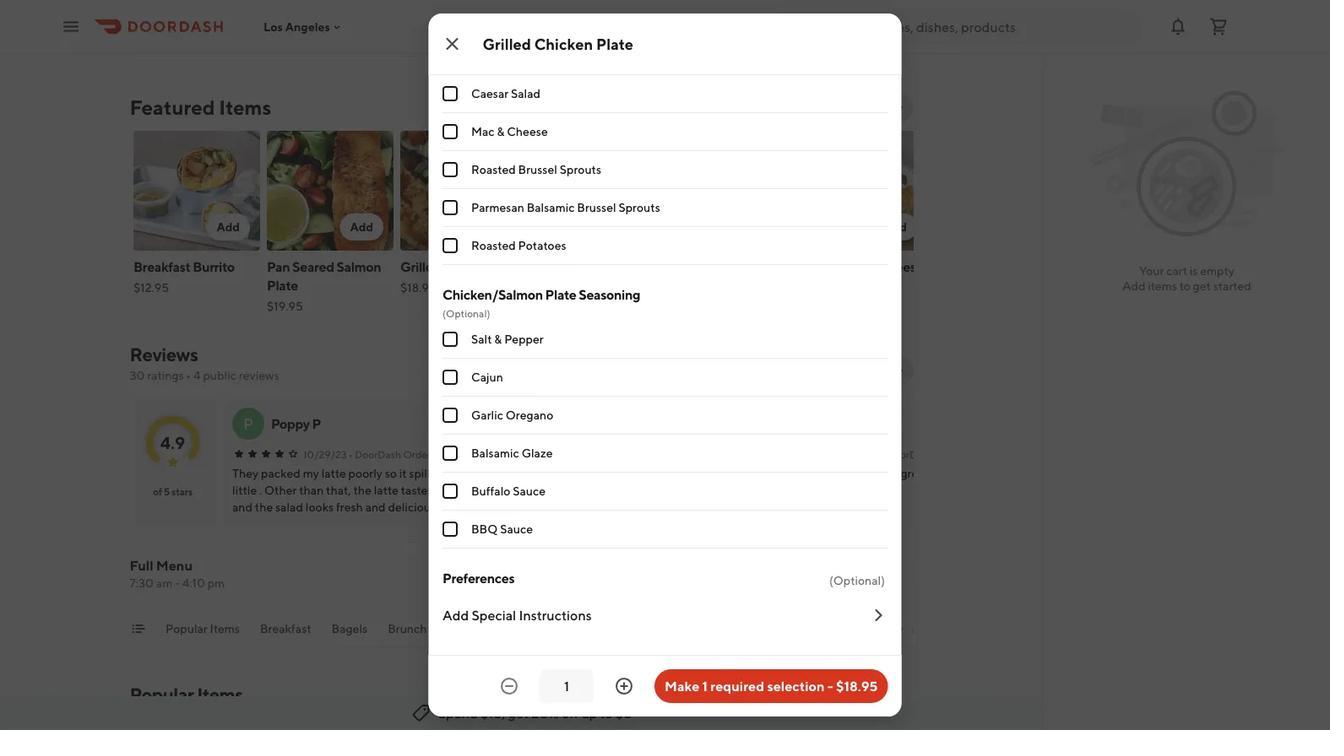 Task type: vqa. For each thing, say whether or not it's contained in the screenshot.
the bottommost roasted
yes



Task type: describe. For each thing, give the bounding box(es) containing it.
30
[[130, 369, 145, 383]]

featured
[[130, 95, 215, 119]]

chicken caprese panini
[[499, 483, 622, 497]]

salad for caesar salad
[[510, 87, 540, 100]]

salt & pepper
[[471, 332, 543, 346]]

add for bacon egg & cheese
[[883, 220, 907, 234]]

mac
[[471, 125, 494, 138]]

reviews link
[[130, 344, 198, 366]]

caesar salad
[[471, 87, 540, 100]]

cajun
[[471, 370, 503, 384]]

0 vertical spatial brussel
[[518, 163, 557, 176]]

green
[[471, 49, 505, 62]]

4.9
[[160, 433, 185, 453]]

roasted for roasted potatoes
[[471, 239, 515, 252]]

this
[[403, 709, 423, 723]]

required
[[710, 679, 764, 695]]

breakfast burrito $12.95
[[133, 259, 234, 295]]

grilled for grilled chicken plate
[[483, 35, 531, 53]]

add button for seared
[[339, 214, 383, 241]]

Caesar Salad checkbox
[[442, 86, 457, 101]]

Current quantity is 1 number field
[[550, 677, 584, 696]]

salads button
[[496, 621, 531, 648]]

popular for popular items the most commonly ordered items and dishes from this store
[[130, 684, 194, 706]]

roasted potatoes
[[471, 239, 566, 252]]

caesar
[[471, 87, 508, 100]]

4:10
[[182, 576, 205, 590]]

is
[[1190, 264, 1198, 278]]

chicken/salmon plate seasoning group
[[442, 285, 888, 549]]

next button of carousel image
[[893, 100, 907, 114]]

0 horizontal spatial p
[[243, 415, 253, 433]]

salt
[[471, 332, 492, 346]]

bowl
[[726, 259, 756, 275]]

commonly
[[181, 709, 238, 723]]

• for • doordash review
[[880, 448, 884, 460]]

chicken inside dialog
[[534, 35, 593, 53]]

chicken avocado salad image
[[533, 131, 660, 251]]

breakfast for burrito
[[133, 259, 190, 275]]

Quinoa checkbox
[[442, 10, 457, 25]]

increase quantity by 1 image
[[614, 676, 634, 697]]

off
[[562, 706, 579, 722]]

Item Search search field
[[670, 569, 900, 588]]

curtis a
[[538, 416, 586, 432]]

• doordash order
[[348, 448, 430, 460]]

am
[[156, 576, 172, 590]]

poppy p
[[271, 416, 320, 432]]

featured items
[[130, 95, 271, 119]]

potatoes
[[518, 239, 566, 252]]

up
[[581, 706, 597, 722]]

get inside your cart is empty add items to get started
[[1193, 279, 1211, 293]]

1 horizontal spatial p
[[312, 416, 320, 432]]

plate inside grilled chicken plate $18.95
[[495, 259, 526, 275]]

public
[[203, 369, 236, 383]]

Balsamic Glaze checkbox
[[442, 446, 457, 461]]

ordered
[[240, 709, 283, 723]]

chicken inside grilled chicken plate $18.95
[[443, 259, 492, 275]]

10/29/23
[[303, 448, 346, 460]]

grilled chicken plate image
[[400, 131, 527, 251]]

breakfast bowl image
[[667, 131, 793, 251]]

$18.95 inside the make 1 required selection - $18.95 button
[[836, 679, 878, 695]]

seasoning
[[578, 287, 640, 303]]

5 add button from the left
[[740, 214, 783, 241]]

cheese inside grilled chicken plate dialog
[[506, 125, 547, 138]]

los angeles button
[[263, 20, 344, 34]]

breakfast button
[[260, 621, 311, 648]]

coffee & tea
[[902, 622, 971, 636]]

• doordash review
[[880, 448, 968, 460]]

reviews 30 ratings • 4 public reviews
[[130, 344, 279, 383]]

& for coffee & tea
[[942, 622, 949, 636]]

add inside your cart is empty add items to get started
[[1123, 279, 1146, 293]]

Green Salad checkbox
[[442, 48, 457, 63]]

add special instructions
[[442, 608, 591, 624]]

the
[[130, 709, 150, 723]]

close grilled chicken plate image
[[442, 34, 462, 54]]

toast button
[[447, 621, 475, 648]]

Roasted Brussel Sprouts checkbox
[[442, 162, 457, 177]]

open menu image
[[61, 16, 81, 37]]

salad inside "chicken avocado salad $17.95"
[[533, 277, 566, 293]]

make
[[665, 679, 699, 695]]

sauce for buffalo sauce
[[512, 484, 545, 498]]

stars
[[171, 486, 192, 497]]

add review button
[[749, 357, 836, 384]]

to for up
[[600, 706, 613, 722]]

mac & cheese
[[471, 125, 547, 138]]

1 horizontal spatial cheese
[[878, 259, 923, 275]]

add inside 'button'
[[759, 364, 783, 377]]

bbq sauce
[[471, 522, 533, 536]]

chicken caprese panini button
[[499, 482, 622, 499]]

poppy
[[271, 416, 309, 432]]

items for popular items
[[209, 622, 239, 636]]

Buffalo Sauce checkbox
[[442, 484, 457, 499]]

chicken/salmon
[[442, 287, 542, 303]]

add special instructions button
[[442, 593, 888, 638]]

7:30
[[130, 576, 154, 590]]

breakfast bowl
[[667, 259, 756, 275]]

seared
[[292, 259, 334, 275]]

1
[[702, 679, 708, 695]]

balsamic glaze
[[471, 446, 552, 460]]

preferences
[[442, 570, 514, 586]]

pm
[[207, 576, 225, 590]]

$18.95 inside grilled chicken plate $18.95
[[400, 281, 436, 295]]

a
[[576, 416, 586, 432]]

toast
[[447, 622, 475, 636]]

of
[[152, 486, 162, 497]]

20%
[[531, 706, 559, 722]]

cart
[[1166, 264, 1187, 278]]

buffalo
[[471, 484, 510, 498]]

popular items
[[165, 622, 239, 636]]

BBQ Sauce checkbox
[[442, 522, 457, 537]]

& for mac & cheese
[[497, 125, 504, 138]]

salmon
[[336, 259, 381, 275]]

full menu 7:30 am - 4:10 pm
[[130, 558, 225, 590]]

panini
[[590, 483, 622, 497]]

4
[[193, 369, 201, 383]]

next image
[[893, 364, 907, 377]]

1 horizontal spatial balsamic
[[526, 201, 574, 214]]



Task type: locate. For each thing, give the bounding box(es) containing it.
0 horizontal spatial breakfast
[[133, 259, 190, 275]]

reviews
[[239, 369, 279, 383]]

-
[[175, 576, 180, 590], [827, 679, 833, 695]]

to for items
[[1179, 279, 1191, 293]]

1 horizontal spatial items
[[1148, 279, 1177, 293]]

- right selection
[[827, 679, 833, 695]]

1 vertical spatial balsamic
[[471, 446, 519, 460]]

0 horizontal spatial sprouts
[[559, 163, 601, 176]]

doordash
[[354, 448, 401, 460], [886, 448, 933, 460]]

0 vertical spatial get
[[1193, 279, 1211, 293]]

items right featured
[[219, 95, 271, 119]]

popular items button
[[165, 621, 239, 648]]

chicken inside button
[[499, 483, 542, 497]]

add for breakfast bowl
[[750, 220, 773, 234]]

egg
[[840, 259, 864, 275]]

0 vertical spatial sauce
[[512, 484, 545, 498]]

sauce for bbq sauce
[[500, 522, 533, 536]]

brunch button
[[387, 621, 426, 648]]

grilled
[[483, 35, 531, 53], [400, 259, 440, 275]]

chicken up caesar salad
[[534, 35, 593, 53]]

balsamic inside chicken/salmon plate seasoning group
[[471, 446, 519, 460]]

items inside heading
[[219, 95, 271, 119]]

items down pm
[[209, 622, 239, 636]]

2 horizontal spatial breakfast
[[667, 259, 724, 275]]

0 horizontal spatial to
[[600, 706, 613, 722]]

1 vertical spatial items
[[209, 622, 239, 636]]

sandwiches
[[551, 622, 615, 636]]

3 add button from the left
[[473, 214, 516, 241]]

1 horizontal spatial get
[[1193, 279, 1211, 293]]

items
[[1148, 279, 1177, 293], [285, 709, 314, 723]]

items inside your cart is empty add items to get started
[[1148, 279, 1177, 293]]

instructions
[[518, 608, 591, 624]]

& inside group
[[497, 125, 504, 138]]

and
[[317, 709, 337, 723]]

bacon egg & cheese image
[[800, 131, 927, 251]]

spend $15, get 20% off up to $5
[[438, 706, 632, 722]]

6 add button from the left
[[873, 214, 917, 241]]

review inside 'button'
[[785, 364, 825, 377]]

from
[[376, 709, 401, 723]]

1 horizontal spatial doordash
[[886, 448, 933, 460]]

1 vertical spatial review
[[935, 448, 968, 460]]

get
[[1193, 279, 1211, 293], [508, 706, 529, 722]]

get down is
[[1193, 279, 1211, 293]]

grilled for grilled chicken plate $18.95
[[400, 259, 440, 275]]

salad
[[507, 49, 537, 62], [510, 87, 540, 100], [533, 277, 566, 293]]

los
[[263, 20, 283, 34]]

add
[[216, 220, 239, 234], [350, 220, 373, 234], [483, 220, 506, 234], [616, 220, 640, 234], [750, 220, 773, 234], [883, 220, 907, 234], [1123, 279, 1146, 293], [759, 364, 783, 377], [442, 608, 468, 624]]

0 vertical spatial items
[[219, 95, 271, 119]]

grilled inside dialog
[[483, 35, 531, 53]]

bacon egg & cheese
[[800, 259, 923, 275]]

pan seared salmon plate $19.95
[[266, 259, 381, 313]]

Mac & Cheese checkbox
[[442, 124, 457, 139]]

0 items, open order cart image
[[1208, 16, 1229, 37]]

0 vertical spatial -
[[175, 576, 180, 590]]

doordash down the next image
[[886, 448, 933, 460]]

- for $18.95
[[827, 679, 833, 695]]

add for breakfast burrito
[[216, 220, 239, 234]]

Parmesan Balsamic Brussel Sprouts checkbox
[[442, 200, 457, 215]]

& inside button
[[942, 622, 949, 636]]

popular inside 'button'
[[165, 622, 207, 636]]

- inside full menu 7:30 am - 4:10 pm
[[175, 576, 180, 590]]

balsamic up "potatoes"
[[526, 201, 574, 214]]

to inside your cart is empty add items to get started
[[1179, 279, 1191, 293]]

parmesan
[[471, 201, 524, 214]]

add for chicken avocado salad
[[616, 220, 640, 234]]

1 horizontal spatial -
[[827, 679, 833, 695]]

1 vertical spatial items
[[285, 709, 314, 723]]

1 horizontal spatial brussel
[[577, 201, 616, 214]]

1 vertical spatial salad
[[510, 87, 540, 100]]

2 vertical spatial items
[[197, 684, 243, 706]]

1 horizontal spatial to
[[1179, 279, 1191, 293]]

get right $15,
[[508, 706, 529, 722]]

$19.95
[[266, 299, 303, 313]]

coffee & tea button
[[902, 621, 971, 648]]

doordash left order
[[354, 448, 401, 460]]

breakfast left the bowl
[[667, 259, 724, 275]]

4 add button from the left
[[606, 214, 650, 241]]

glaze
[[521, 446, 552, 460]]

salad up the "$17.95"
[[533, 277, 566, 293]]

pan seared salmon plate image
[[266, 131, 393, 251]]

items left and
[[285, 709, 314, 723]]

spend
[[438, 706, 478, 722]]

1 vertical spatial grilled
[[400, 259, 440, 275]]

chicken down "potatoes"
[[533, 259, 583, 275]]

add for grilled chicken plate
[[483, 220, 506, 234]]

green salad
[[471, 49, 537, 62]]

to down cart
[[1179, 279, 1191, 293]]

1 vertical spatial to
[[600, 706, 613, 722]]

& inside chicken/salmon plate seasoning group
[[494, 332, 501, 346]]

1 roasted from the top
[[471, 163, 515, 176]]

roasted up parmesan
[[471, 163, 515, 176]]

empty
[[1200, 264, 1235, 278]]

sauce right bbq
[[500, 522, 533, 536]]

0 vertical spatial grilled
[[483, 35, 531, 53]]

most
[[152, 709, 179, 723]]

items
[[219, 95, 271, 119], [209, 622, 239, 636], [197, 684, 243, 706]]

- right am
[[175, 576, 180, 590]]

to right up
[[600, 706, 613, 722]]

c
[[509, 415, 520, 433]]

0 horizontal spatial -
[[175, 576, 180, 590]]

bagels button
[[331, 621, 367, 648]]

1 vertical spatial (optional)
[[829, 574, 885, 588]]

salad for green salad
[[507, 49, 537, 62]]

add button up 'bacon egg & cheese'
[[873, 214, 917, 241]]

breakfast up "$12.95"
[[133, 259, 190, 275]]

chicken/salmon plate seasoning (optional)
[[442, 287, 640, 319]]

1 vertical spatial popular
[[130, 684, 194, 706]]

items for featured items
[[219, 95, 271, 119]]

popular up most
[[130, 684, 194, 706]]

- inside button
[[827, 679, 833, 695]]

add button up 'salmon'
[[339, 214, 383, 241]]

dishes
[[339, 709, 373, 723]]

0 vertical spatial roasted
[[471, 163, 515, 176]]

brussel
[[518, 163, 557, 176], [577, 201, 616, 214]]

Cajun checkbox
[[442, 370, 457, 385]]

breakfast burrito image
[[133, 131, 260, 251]]

decrease quantity by 1 image
[[499, 676, 519, 697]]

0 vertical spatial balsamic
[[526, 201, 574, 214]]

0 horizontal spatial balsamic
[[471, 446, 519, 460]]

(optional)
[[442, 307, 490, 319], [829, 574, 885, 588]]

1 horizontal spatial •
[[348, 448, 352, 460]]

$18.95
[[400, 281, 436, 295], [836, 679, 878, 695]]

- for 4:10
[[175, 576, 180, 590]]

roasted for roasted brussel sprouts
[[471, 163, 515, 176]]

$5
[[615, 706, 632, 722]]

review
[[785, 364, 825, 377], [935, 448, 968, 460]]

& right egg
[[867, 259, 875, 275]]

1 horizontal spatial $18.95
[[836, 679, 878, 695]]

1 vertical spatial brussel
[[577, 201, 616, 214]]

2 add button from the left
[[339, 214, 383, 241]]

angeles
[[285, 20, 330, 34]]

0 vertical spatial items
[[1148, 279, 1177, 293]]

salad right "green"
[[507, 49, 537, 62]]

2 vertical spatial salad
[[533, 277, 566, 293]]

0 vertical spatial popular
[[165, 622, 207, 636]]

ratings
[[147, 369, 184, 383]]

curtis
[[538, 416, 574, 432]]

parmesan balsamic brussel sprouts
[[471, 201, 660, 214]]

popular inside popular items the most commonly ordered items and dishes from this store
[[130, 684, 194, 706]]

salad right "caesar" in the left top of the page
[[510, 87, 540, 100]]

0 horizontal spatial get
[[508, 706, 529, 722]]

buffalo sauce
[[471, 484, 545, 498]]

chicken down 'balsamic glaze' at the left
[[499, 483, 542, 497]]

pan
[[266, 259, 289, 275]]

items for popular items the most commonly ordered items and dishes from this store
[[197, 684, 243, 706]]

1 vertical spatial -
[[827, 679, 833, 695]]

popular down the 4:10
[[165, 622, 207, 636]]

0 vertical spatial cheese
[[506, 125, 547, 138]]

p right poppy
[[312, 416, 320, 432]]

chicken down roasted potatoes checkbox
[[443, 259, 492, 275]]

1 vertical spatial roasted
[[471, 239, 515, 252]]

add button up the bowl
[[740, 214, 783, 241]]

sprouts up avocado
[[618, 201, 660, 214]]

0 horizontal spatial review
[[785, 364, 825, 377]]

0 vertical spatial review
[[785, 364, 825, 377]]

breakfast for bowl
[[667, 259, 724, 275]]

grilled chicken plate $18.95
[[400, 259, 526, 295]]

0 horizontal spatial items
[[285, 709, 314, 723]]

group
[[442, 0, 888, 265]]

grilled chicken plate dialog
[[429, 0, 901, 717]]

1 vertical spatial sauce
[[500, 522, 533, 536]]

add button up avocado
[[606, 214, 650, 241]]

sauce right "buffalo"
[[512, 484, 545, 498]]

doordash for order
[[354, 448, 401, 460]]

menu
[[156, 558, 193, 574]]

quinoa
[[471, 11, 511, 24]]

cheese right egg
[[878, 259, 923, 275]]

1 horizontal spatial review
[[935, 448, 968, 460]]

your cart is empty add items to get started
[[1123, 264, 1251, 293]]

items inside 'button'
[[209, 622, 239, 636]]

breakfast inside breakfast burrito $12.95
[[133, 259, 190, 275]]

oregano
[[505, 408, 553, 422]]

scroll menu navigation right image
[[893, 622, 907, 636]]

items up commonly
[[197, 684, 243, 706]]

0 horizontal spatial brussel
[[518, 163, 557, 176]]

group containing quinoa
[[442, 0, 888, 265]]

doordash for review
[[886, 448, 933, 460]]

0 horizontal spatial cheese
[[506, 125, 547, 138]]

caprese
[[544, 483, 588, 497]]

• inside reviews 30 ratings • 4 public reviews
[[186, 369, 191, 383]]

add button up burrito
[[206, 214, 250, 241]]

sprouts up parmesan balsamic brussel sprouts
[[559, 163, 601, 176]]

chicken avocado salad $17.95
[[533, 259, 638, 313]]

& for salt & pepper
[[494, 332, 501, 346]]

popular for popular items
[[165, 622, 207, 636]]

p left poppy
[[243, 415, 253, 433]]

notification bell image
[[1168, 16, 1188, 37]]

1 vertical spatial cheese
[[878, 259, 923, 275]]

0 horizontal spatial $18.95
[[400, 281, 436, 295]]

& right salt
[[494, 332, 501, 346]]

add for pan seared salmon plate
[[350, 220, 373, 234]]

make 1 required selection - $18.95
[[665, 679, 878, 695]]

& right mac
[[497, 125, 504, 138]]

featured items heading
[[130, 94, 271, 121]]

1 vertical spatial sprouts
[[618, 201, 660, 214]]

items inside popular items the most commonly ordered items and dishes from this store
[[197, 684, 243, 706]]

0 vertical spatial (optional)
[[442, 307, 490, 319]]

grilled right 'salmon'
[[400, 259, 440, 275]]

roasted down parmesan
[[471, 239, 515, 252]]

• for • doordash order
[[348, 448, 352, 460]]

1 add button from the left
[[206, 214, 250, 241]]

1 horizontal spatial grilled
[[483, 35, 531, 53]]

1 vertical spatial get
[[508, 706, 529, 722]]

cheese up roasted brussel sprouts at the left of page
[[506, 125, 547, 138]]

0 horizontal spatial doordash
[[354, 448, 401, 460]]

bagels
[[331, 622, 367, 636]]

0 vertical spatial salad
[[507, 49, 537, 62]]

grilled down quinoa
[[483, 35, 531, 53]]

•
[[186, 369, 191, 383], [348, 448, 352, 460], [880, 448, 884, 460]]

0 horizontal spatial •
[[186, 369, 191, 383]]

salads
[[496, 622, 531, 636]]

brussel up parmesan balsamic brussel sprouts
[[518, 163, 557, 176]]

0 horizontal spatial grilled
[[400, 259, 440, 275]]

Roasted Potatoes checkbox
[[442, 238, 457, 253]]

tea
[[952, 622, 971, 636]]

full
[[130, 558, 153, 574]]

2 horizontal spatial •
[[880, 448, 884, 460]]

add inside button
[[442, 608, 468, 624]]

add button for burrito
[[206, 214, 250, 241]]

plate
[[596, 35, 633, 53], [495, 259, 526, 275], [266, 277, 298, 293], [545, 287, 576, 303]]

items inside popular items the most commonly ordered items and dishes from this store
[[285, 709, 314, 723]]

sauce
[[512, 484, 545, 498], [500, 522, 533, 536]]

add button right roasted potatoes checkbox
[[473, 214, 516, 241]]

$17.95
[[533, 299, 567, 313]]

bbq
[[471, 522, 497, 536]]

& left tea
[[942, 622, 949, 636]]

garlic oregano
[[471, 408, 553, 422]]

coffee
[[902, 622, 939, 636]]

of 5 stars
[[152, 486, 192, 497]]

1 horizontal spatial breakfast
[[260, 622, 311, 636]]

2 doordash from the left
[[886, 448, 933, 460]]

(optional) inside chicken/salmon plate seasoning (optional)
[[442, 307, 490, 319]]

your
[[1139, 264, 1164, 278]]

0 vertical spatial to
[[1179, 279, 1191, 293]]

Garlic Oregano checkbox
[[442, 408, 457, 423]]

plate inside "pan seared salmon plate $19.95"
[[266, 277, 298, 293]]

0 horizontal spatial (optional)
[[442, 307, 490, 319]]

add button for chicken
[[473, 214, 516, 241]]

add button for avocado
[[606, 214, 650, 241]]

Salt & Pepper checkbox
[[442, 332, 457, 347]]

0 vertical spatial sprouts
[[559, 163, 601, 176]]

popular items the most commonly ordered items and dishes from this store
[[130, 684, 452, 723]]

$12.95
[[133, 281, 169, 295]]

$18.95 left chicken/salmon in the top of the page
[[400, 281, 436, 295]]

selection
[[767, 679, 825, 695]]

balsamic
[[526, 201, 574, 214], [471, 446, 519, 460]]

$18.95 right selection
[[836, 679, 878, 695]]

1 vertical spatial $18.95
[[836, 679, 878, 695]]

items down your
[[1148, 279, 1177, 293]]

previous button of carousel image
[[859, 100, 873, 114]]

2 roasted from the top
[[471, 239, 515, 252]]

brussel up avocado
[[577, 201, 616, 214]]

1 doordash from the left
[[354, 448, 401, 460]]

brunch
[[387, 622, 426, 636]]

sandwiches button
[[551, 621, 615, 648]]

balsamic down c
[[471, 446, 519, 460]]

breakfast left the bagels
[[260, 622, 311, 636]]

plate inside chicken/salmon plate seasoning (optional)
[[545, 287, 576, 303]]

grilled inside grilled chicken plate $18.95
[[400, 259, 440, 275]]

0 vertical spatial $18.95
[[400, 281, 436, 295]]

pepper
[[504, 332, 543, 346]]

1 horizontal spatial sprouts
[[618, 201, 660, 214]]

1 horizontal spatial (optional)
[[829, 574, 885, 588]]

chicken inside "chicken avocado salad $17.95"
[[533, 259, 583, 275]]



